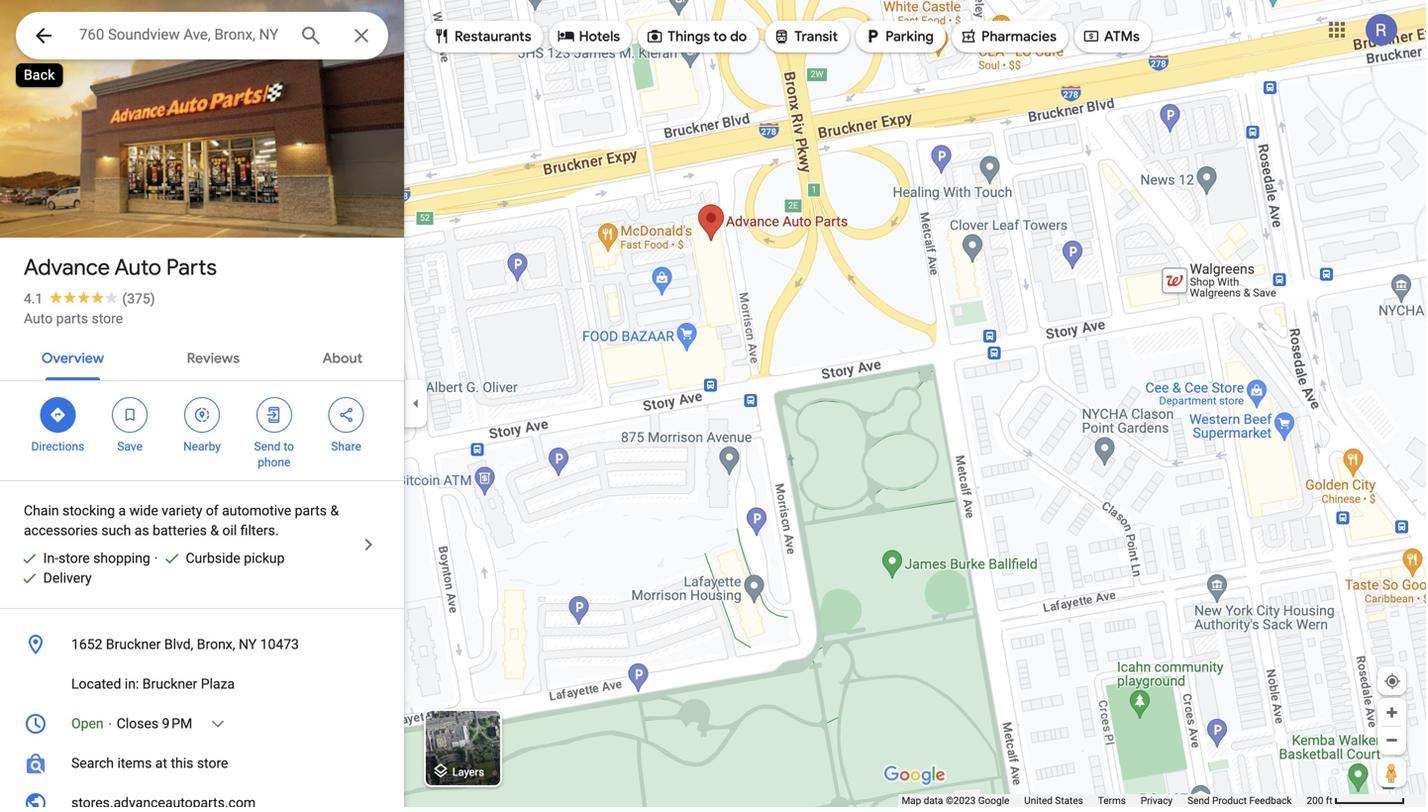 Task type: locate. For each thing, give the bounding box(es) containing it.
send left product
[[1188, 795, 1210, 807]]

0 vertical spatial &
[[330, 503, 339, 519]]

⋅
[[107, 716, 113, 732]]

parts inside chain stocking a wide variety of automotive parts & accessories such as batteries & oil filters.
[[295, 503, 327, 519]]

oil
[[222, 523, 237, 539]]

send for send to phone
[[254, 440, 281, 454]]

auto
[[114, 254, 161, 281], [24, 311, 53, 327]]

0 vertical spatial send
[[254, 440, 281, 454]]

0 vertical spatial store
[[92, 311, 123, 327]]

auto inside button
[[24, 311, 53, 327]]

& down share
[[330, 503, 339, 519]]


[[32, 21, 55, 50]]

1652
[[71, 637, 103, 653]]

show your location image
[[1384, 673, 1402, 691]]

advance auto parts main content
[[0, 0, 413, 808]]

transit
[[795, 28, 838, 46]]

nearby
[[183, 440, 221, 454]]


[[558, 25, 575, 47]]

parts
[[56, 311, 88, 327], [295, 503, 327, 519]]

things
[[668, 28, 711, 46]]

to left do
[[714, 28, 727, 46]]

parts right automotive
[[295, 503, 327, 519]]

auto down 4.1
[[24, 311, 53, 327]]

ft
[[1327, 795, 1333, 807]]

offers curbside pickup group
[[154, 549, 285, 569]]

 button
[[16, 12, 71, 63]]

map data ©2023 google
[[902, 795, 1010, 807]]

google account: ruby anderson  
(rubyanndersson@gmail.com) image
[[1366, 14, 1398, 46]]

store down 4.1 stars image
[[92, 311, 123, 327]]

1 vertical spatial to
[[284, 440, 294, 454]]

hours image
[[24, 712, 48, 736]]

send up "phone"
[[254, 440, 281, 454]]

send inside button
[[1188, 795, 1210, 807]]

 restaurants
[[433, 25, 532, 47]]


[[193, 404, 211, 426]]

chain stocking a wide variety of automotive parts & accessories such as batteries & oil filters.
[[24, 503, 339, 539]]

bruckner inside button
[[106, 637, 161, 653]]

zoom in image
[[1385, 706, 1400, 720]]

1 vertical spatial store
[[59, 550, 90, 567]]

1 horizontal spatial to
[[714, 28, 727, 46]]


[[121, 404, 139, 426]]

tab list containing overview
[[0, 333, 404, 381]]

375 reviews element
[[122, 291, 155, 307]]

google maps element
[[0, 0, 1427, 808]]

2 horizontal spatial store
[[197, 756, 228, 772]]

to inside  things to do
[[714, 28, 727, 46]]

in:
[[125, 676, 139, 693]]

send for send product feedback
[[1188, 795, 1210, 807]]

 things to do
[[646, 25, 747, 47]]

parts down 4.1 stars image
[[56, 311, 88, 327]]

·
[[154, 550, 158, 567]]

this
[[171, 756, 194, 772]]

of
[[206, 503, 219, 519]]

united
[[1025, 795, 1053, 807]]

send product feedback
[[1188, 795, 1293, 807]]

parts inside button
[[56, 311, 88, 327]]

show street view coverage image
[[1378, 758, 1407, 788]]

1 vertical spatial auto
[[24, 311, 53, 327]]

pharmacies
[[982, 28, 1057, 46]]

9 pm
[[162, 716, 192, 732]]

1 horizontal spatial &
[[330, 503, 339, 519]]

1 vertical spatial bruckner
[[142, 676, 197, 693]]

1 horizontal spatial parts
[[295, 503, 327, 519]]

to up "phone"
[[284, 440, 294, 454]]

plaza
[[201, 676, 235, 693]]

automotive
[[222, 503, 292, 519]]

parking
[[886, 28, 934, 46]]


[[1083, 25, 1101, 47]]

footer inside google maps element
[[902, 795, 1307, 808]]

0 vertical spatial bruckner
[[106, 637, 161, 653]]

bruckner right in:
[[142, 676, 197, 693]]

phone
[[258, 456, 291, 470]]

reviews button
[[171, 333, 256, 381]]

overview
[[41, 350, 104, 368]]

1 vertical spatial parts
[[295, 503, 327, 519]]

open ⋅ closes 9 pm
[[71, 716, 192, 732]]

1 horizontal spatial auto
[[114, 254, 161, 281]]

accessories
[[24, 523, 98, 539]]

1 horizontal spatial store
[[92, 311, 123, 327]]

in-
[[43, 550, 59, 567]]

 atms
[[1083, 25, 1140, 47]]

None field
[[79, 23, 283, 47]]

0 horizontal spatial send
[[254, 440, 281, 454]]

bruckner up in:
[[106, 637, 161, 653]]

delivery
[[43, 570, 92, 587]]

about
[[323, 350, 363, 368]]

 transit
[[773, 25, 838, 47]]

2 vertical spatial store
[[197, 756, 228, 772]]

send product feedback button
[[1188, 795, 1293, 808]]

terms
[[1099, 795, 1127, 807]]

42 photos button
[[15, 188, 129, 223]]

search
[[71, 756, 114, 772]]

0 vertical spatial auto
[[114, 254, 161, 281]]

hotels
[[579, 28, 620, 46]]

ny
[[239, 637, 257, 653]]

0 vertical spatial parts
[[56, 311, 88, 327]]

bruckner inside button
[[142, 676, 197, 693]]

0 horizontal spatial auto
[[24, 311, 53, 327]]

bruckner
[[106, 637, 161, 653], [142, 676, 197, 693]]

0 horizontal spatial store
[[59, 550, 90, 567]]

 search field
[[16, 12, 388, 63]]

footer
[[902, 795, 1307, 808]]

©2023
[[946, 795, 976, 807]]

tab list inside the advance auto parts main content
[[0, 333, 404, 381]]

4.1
[[24, 291, 43, 307]]

0 vertical spatial to
[[714, 28, 727, 46]]

0 horizontal spatial &
[[210, 523, 219, 539]]

located
[[71, 676, 121, 693]]

store right this
[[197, 756, 228, 772]]

auto up (375) on the top left of page
[[114, 254, 161, 281]]

store up delivery
[[59, 550, 90, 567]]

1 vertical spatial send
[[1188, 795, 1210, 807]]

store
[[92, 311, 123, 327], [59, 550, 90, 567], [197, 756, 228, 772]]

0 horizontal spatial parts
[[56, 311, 88, 327]]

tab list
[[0, 333, 404, 381]]

& left oil
[[210, 523, 219, 539]]

about button
[[307, 333, 379, 381]]

&
[[330, 503, 339, 519], [210, 523, 219, 539]]

to
[[714, 28, 727, 46], [284, 440, 294, 454]]

auto parts store
[[24, 311, 123, 327]]

footer containing map data ©2023 google
[[902, 795, 1307, 808]]

0 horizontal spatial to
[[284, 440, 294, 454]]

1 horizontal spatial send
[[1188, 795, 1210, 807]]

send inside the send to phone
[[254, 440, 281, 454]]


[[773, 25, 791, 47]]



Task type: vqa. For each thing, say whether or not it's contained in the screenshot.
auto inside button
yes



Task type: describe. For each thing, give the bounding box(es) containing it.
a
[[118, 503, 126, 519]]

search items at this store
[[71, 756, 228, 772]]

information for advance auto parts region
[[0, 625, 404, 808]]

photos
[[72, 196, 121, 215]]

1652 bruckner blvd, bronx, ny 10473 button
[[0, 625, 404, 665]]

1 vertical spatial &
[[210, 523, 219, 539]]

 hotels
[[558, 25, 620, 47]]

send to phone
[[254, 440, 294, 470]]

chain
[[24, 503, 59, 519]]

shopping
[[93, 550, 150, 567]]

photo of advance auto parts image
[[0, 0, 413, 238]]

curbside
[[186, 550, 241, 567]]

blvd,
[[164, 637, 194, 653]]


[[433, 25, 451, 47]]

restaurants
[[455, 28, 532, 46]]

located in: bruckner plaza button
[[0, 665, 404, 705]]

parts
[[166, 254, 217, 281]]

google
[[979, 795, 1010, 807]]

items
[[117, 756, 152, 772]]

data
[[924, 795, 944, 807]]

atms
[[1105, 28, 1140, 46]]

4.1 stars image
[[43, 291, 122, 304]]

privacy button
[[1141, 795, 1173, 808]]

directions
[[31, 440, 85, 454]]

collapse side panel image
[[405, 393, 427, 415]]

save
[[117, 440, 143, 454]]

zoom out image
[[1385, 733, 1400, 748]]

curbside pickup
[[186, 550, 285, 567]]

pickup
[[244, 550, 285, 567]]

200 ft button
[[1307, 795, 1406, 807]]

 parking
[[864, 25, 934, 47]]


[[337, 404, 355, 426]]

actions for advance auto parts region
[[0, 382, 404, 481]]

privacy
[[1141, 795, 1173, 807]]

none field inside 760 soundview ave, bronx, ny 10473 field
[[79, 23, 283, 47]]

advance auto parts
[[24, 254, 217, 281]]

open
[[71, 716, 104, 732]]

 pharmacies
[[960, 25, 1057, 47]]

advance
[[24, 254, 110, 281]]

to inside the send to phone
[[284, 440, 294, 454]]

reviews
[[187, 350, 240, 368]]

200 ft
[[1307, 795, 1333, 807]]

variety
[[162, 503, 203, 519]]

1652 bruckner blvd, bronx, ny 10473
[[71, 637, 299, 653]]

wide
[[129, 503, 158, 519]]

united states
[[1025, 795, 1084, 807]]

overview button
[[26, 333, 120, 381]]

states
[[1056, 795, 1084, 807]]

as
[[135, 523, 149, 539]]

(375)
[[122, 291, 155, 307]]

map
[[902, 795, 922, 807]]

such
[[101, 523, 131, 539]]

760 Soundview Ave, Bronx, NY 10473 field
[[16, 12, 388, 59]]

feedback
[[1250, 795, 1293, 807]]

42
[[51, 196, 68, 215]]


[[960, 25, 978, 47]]

show open hours for the week image
[[209, 715, 227, 733]]

bronx,
[[197, 637, 235, 653]]

closes
[[117, 716, 159, 732]]

search items at this store link
[[0, 744, 404, 784]]

store inside button
[[92, 311, 123, 327]]

do
[[731, 28, 747, 46]]

10473
[[260, 637, 299, 653]]

200
[[1307, 795, 1324, 807]]

product
[[1213, 795, 1248, 807]]

offers delivery group
[[12, 569, 92, 589]]

store inside "link"
[[197, 756, 228, 772]]

stocking
[[62, 503, 115, 519]]


[[646, 25, 664, 47]]

batteries
[[153, 523, 207, 539]]

in-store shopping
[[43, 550, 150, 567]]

store inside group
[[59, 550, 90, 567]]

united states button
[[1025, 795, 1084, 808]]

at
[[155, 756, 167, 772]]


[[49, 404, 67, 426]]

filters.
[[241, 523, 279, 539]]


[[265, 404, 283, 426]]

has in-store shopping group
[[12, 549, 150, 569]]

located in: bruckner plaza
[[71, 676, 235, 693]]

42 photos
[[51, 196, 121, 215]]

share
[[331, 440, 362, 454]]



